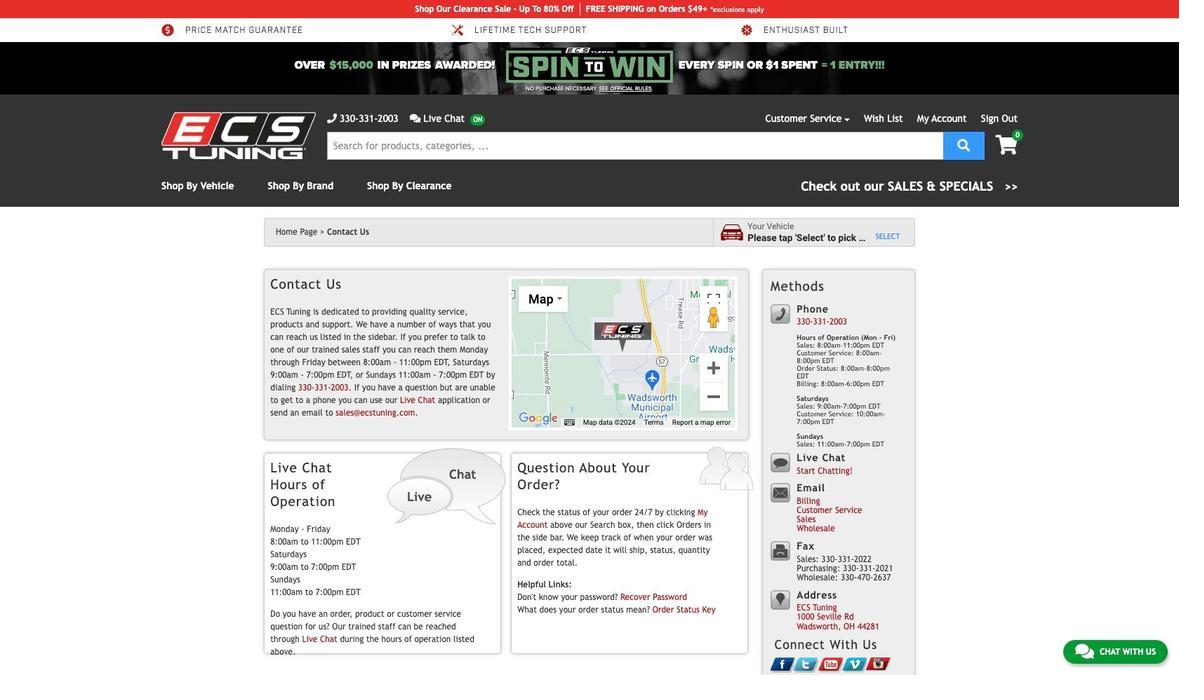 Task type: describe. For each thing, give the bounding box(es) containing it.
1 vertical spatial comments image
[[1075, 644, 1094, 660]]

0 vertical spatial comments image
[[410, 114, 421, 124]]

live chat bubbles image
[[386, 447, 508, 527]]

shopping cart image
[[996, 135, 1018, 155]]

my account image
[[699, 447, 755, 492]]



Task type: vqa. For each thing, say whether or not it's contained in the screenshot.
Keyboard shortcuts image
yes



Task type: locate. For each thing, give the bounding box(es) containing it.
ecs tuning image
[[161, 112, 316, 159], [588, 318, 658, 354]]

search image
[[958, 139, 970, 151]]

0 vertical spatial ecs tuning image
[[161, 112, 316, 159]]

1 horizontal spatial ecs tuning image
[[588, 318, 658, 354]]

Search text field
[[327, 132, 943, 160]]

keyboard shortcuts image
[[565, 420, 575, 426]]

ecs tuning 'spin to win' contest logo image
[[506, 48, 673, 83]]

1 vertical spatial ecs tuning image
[[588, 318, 658, 354]]

phone image
[[327, 114, 337, 124]]

comments image
[[410, 114, 421, 124], [1075, 644, 1094, 660]]

google image
[[515, 410, 561, 428]]

0 horizontal spatial ecs tuning image
[[161, 112, 316, 159]]

0 horizontal spatial comments image
[[410, 114, 421, 124]]

map region
[[512, 279, 735, 428]]

1 horizontal spatial comments image
[[1075, 644, 1094, 660]]



